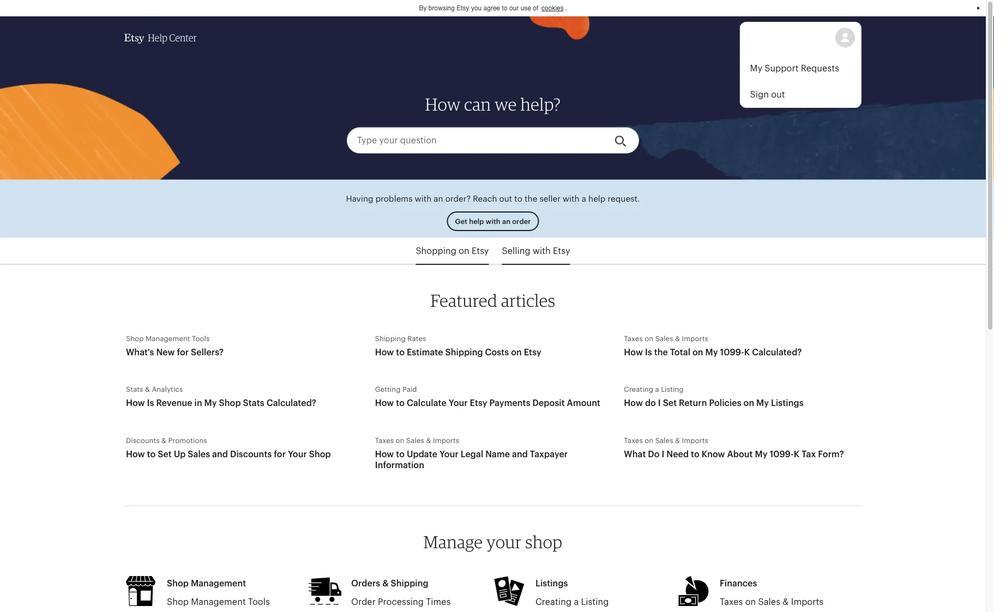 Task type: vqa. For each thing, say whether or not it's contained in the screenshot.
Calculated?
yes



Task type: describe. For each thing, give the bounding box(es) containing it.
my inside stats & analytics how is revenue in my shop stats calculated?
[[204, 399, 217, 409]]

in
[[195, 399, 202, 409]]

creating a listing
[[536, 598, 609, 608]]

and inside discounts & promotions how to set up sales and discounts for your shop
[[212, 450, 228, 460]]

we
[[495, 95, 517, 114]]

shop inside stats & analytics how is revenue in my shop stats calculated?
[[219, 399, 241, 409]]

help center
[[148, 33, 197, 43]]

help?
[[521, 95, 561, 114]]

shipping rates how to estimate shipping costs on etsy
[[375, 335, 542, 358]]

know
[[702, 450, 726, 460]]

i inside taxes on sales & imports what do i need to know about my 1099-k tax form?
[[662, 450, 665, 460]]

finances
[[720, 579, 758, 589]]

sales inside discounts & promotions how to set up sales and discounts for your shop
[[188, 450, 210, 460]]

sign out
[[751, 90, 786, 99]]

how inside shipping rates how to estimate shipping costs on etsy
[[375, 348, 394, 358]]

shop for shop management
[[167, 579, 189, 589]]

times
[[426, 598, 451, 608]]

sign
[[751, 90, 770, 99]]

order processing times link
[[351, 598, 451, 608]]

update
[[407, 450, 438, 460]]

creating a listing link
[[536, 598, 609, 608]]

on inside shipping rates how to estimate shipping costs on etsy
[[511, 348, 522, 358]]

of
[[533, 4, 539, 12]]

policies
[[710, 399, 742, 409]]

request.
[[608, 195, 640, 204]]

promotions
[[168, 437, 207, 445]]

my inside 'button'
[[751, 63, 763, 73]]

featured
[[431, 292, 498, 311]]

etsy inside shipping rates how to estimate shipping costs on etsy
[[524, 348, 542, 358]]

how inside taxes on sales & imports how to update your legal name and taxpayer information
[[375, 450, 394, 460]]

about
[[728, 450, 753, 460]]

shop management tools link
[[167, 598, 270, 608]]

get help with an order
[[455, 217, 531, 226]]

order?
[[446, 195, 471, 204]]

is inside stats & analytics how is revenue in my shop stats calculated?
[[147, 399, 154, 409]]

orders & shipping link
[[351, 579, 429, 589]]

i inside creating a listing how do i set return policies on my listings
[[659, 399, 661, 409]]

taxpayer
[[530, 450, 568, 460]]

shop management link
[[167, 579, 246, 589]]

0 horizontal spatial help
[[469, 217, 484, 226]]

to inside cookie consent dialog
[[502, 4, 508, 12]]

calculate
[[407, 399, 447, 409]]

taxes on sales & imports
[[720, 598, 824, 608]]

do
[[646, 399, 657, 409]]

creating for creating a listing how do i set return policies on my listings
[[625, 386, 654, 394]]

stats & analytics how is revenue in my shop stats calculated?
[[126, 386, 317, 409]]

order
[[351, 598, 376, 608]]

our
[[510, 4, 519, 12]]

manage your shop
[[424, 533, 563, 552]]

taxes on sales & imports how is the total on my 1099-k calculated?
[[625, 335, 803, 358]]

shop management tools
[[167, 598, 270, 608]]

discounts & promotions how to set up sales and discounts for your shop
[[126, 437, 331, 460]]

cookies
[[542, 4, 564, 12]]

& inside taxes on sales & imports what do i need to know about my 1099-k tax form?
[[676, 437, 681, 445]]

an for order?
[[434, 195, 444, 204]]

listings inside creating a listing how do i set return policies on my listings
[[772, 399, 804, 409]]

Type your question search field
[[347, 127, 606, 154]]

what
[[625, 450, 646, 460]]

use
[[521, 4, 532, 12]]

do
[[649, 450, 660, 460]]

shop management
[[167, 579, 246, 589]]

help
[[148, 33, 167, 43]]

reach
[[473, 195, 498, 204]]

calculated? inside 'taxes on sales & imports how is the total on my 1099-k calculated?'
[[753, 348, 803, 358]]

how inside stats & analytics how is revenue in my shop stats calculated?
[[126, 399, 145, 409]]

etsy inside getting paid how to calculate your etsy payments deposit amount
[[470, 399, 488, 409]]

imports for your
[[433, 437, 460, 445]]

management for shop management tools
[[191, 598, 246, 608]]

orders & shipping
[[351, 579, 429, 589]]

how inside creating a listing how do i set return policies on my listings
[[625, 399, 643, 409]]

information
[[375, 461, 425, 471]]

costs
[[486, 348, 509, 358]]

0 horizontal spatial the
[[525, 195, 538, 204]]

processing
[[378, 598, 424, 608]]

2 vertical spatial shipping
[[391, 579, 429, 589]]

an for order
[[503, 217, 511, 226]]

1 vertical spatial discounts
[[230, 450, 272, 460]]

get
[[455, 217, 468, 226]]

center
[[169, 33, 197, 43]]

can
[[465, 95, 492, 114]]

selling with etsy link
[[502, 238, 571, 264]]

k inside 'taxes on sales & imports how is the total on my 1099-k calculated?'
[[745, 348, 751, 358]]

shopping on etsy
[[416, 246, 489, 256]]

k inside taxes on sales & imports what do i need to know about my 1099-k tax form?
[[794, 450, 800, 460]]

name
[[486, 450, 510, 460]]

management for shop management tools what's new for sellers?
[[146, 335, 190, 343]]

by browsing etsy you agree to our use of cookies .
[[419, 4, 567, 12]]

revenue
[[156, 399, 192, 409]]

getting
[[375, 386, 401, 394]]

my support requests
[[751, 63, 840, 73]]

payments
[[490, 399, 531, 409]]

selling
[[502, 246, 531, 256]]

with right problems
[[415, 195, 432, 204]]

on inside taxes on sales & imports what do i need to know about my 1099-k tax form?
[[645, 437, 654, 445]]

legal
[[461, 450, 484, 460]]

tax
[[802, 450, 817, 460]]

to up order at right
[[515, 195, 523, 204]]

featured articles
[[431, 292, 556, 311]]

0 horizontal spatial out
[[500, 195, 513, 204]]

to inside shipping rates how to estimate shipping costs on etsy
[[396, 348, 405, 358]]

a for creating a listing how do i set return policies on my listings
[[656, 386, 660, 394]]

set inside creating a listing how do i set return policies on my listings
[[663, 399, 677, 409]]



Task type: locate. For each thing, give the bounding box(es) containing it.
creating inside creating a listing how do i set return policies on my listings
[[625, 386, 654, 394]]

taxes on sales & imports what do i need to know about my 1099-k tax form?
[[625, 437, 845, 460]]

1 vertical spatial listing
[[582, 598, 609, 608]]

0 vertical spatial shipping
[[375, 335, 406, 343]]

you
[[471, 4, 482, 12]]

1 horizontal spatial listing
[[662, 386, 684, 394]]

shipping
[[375, 335, 406, 343], [446, 348, 483, 358], [391, 579, 429, 589]]

taxes for taxes on sales & imports what do i need to know about my 1099-k tax form?
[[625, 437, 643, 445]]

up
[[174, 450, 186, 460]]

cookie consent dialog
[[0, 0, 987, 16]]

0 horizontal spatial discounts
[[126, 437, 160, 445]]

1 horizontal spatial stats
[[243, 399, 265, 409]]

2 and from the left
[[512, 450, 528, 460]]

my right policies at bottom right
[[757, 399, 770, 409]]

for inside shop management tools what's new for sellers?
[[177, 348, 189, 358]]

creating down listings link
[[536, 598, 572, 608]]

0 horizontal spatial creating
[[536, 598, 572, 608]]

out
[[772, 90, 786, 99], [500, 195, 513, 204]]

1 horizontal spatial the
[[655, 348, 668, 358]]

your
[[449, 399, 468, 409], [288, 450, 307, 460], [440, 450, 459, 460]]

management for shop management
[[191, 579, 246, 589]]

calculated?
[[753, 348, 803, 358], [267, 399, 317, 409]]

stats left analytics
[[126, 386, 143, 394]]

having problems with an order? reach out to the seller with a help request.
[[346, 195, 640, 204]]

how left can
[[425, 95, 461, 114]]

1 horizontal spatial discounts
[[230, 450, 272, 460]]

need
[[667, 450, 689, 460]]

& inside stats & analytics how is revenue in my shop stats calculated?
[[145, 386, 150, 394]]

on inside taxes on sales & imports how to update your legal name and taxpayer information
[[396, 437, 405, 445]]

listing for creating a listing
[[582, 598, 609, 608]]

1 horizontal spatial tools
[[248, 598, 270, 608]]

my inside 'taxes on sales & imports how is the total on my 1099-k calculated?'
[[706, 348, 719, 358]]

on inside tab list
[[459, 246, 470, 256]]

0 horizontal spatial calculated?
[[267, 399, 317, 409]]

orders
[[351, 579, 381, 589]]

an left order at right
[[503, 217, 511, 226]]

set
[[663, 399, 677, 409], [158, 450, 172, 460]]

sales inside taxes on sales & imports how to update your legal name and taxpayer information
[[407, 437, 425, 445]]

1 horizontal spatial is
[[646, 348, 653, 358]]

1 vertical spatial is
[[147, 399, 154, 409]]

to inside taxes on sales & imports what do i need to know about my 1099-k tax form?
[[691, 450, 700, 460]]

shop inside discounts & promotions how to set up sales and discounts for your shop
[[309, 450, 331, 460]]

1 vertical spatial listings
[[536, 579, 568, 589]]

to right need
[[691, 450, 700, 460]]

1 vertical spatial calculated?
[[267, 399, 317, 409]]

None search field
[[347, 127, 640, 154]]

1 vertical spatial out
[[500, 195, 513, 204]]

shop for shop management tools
[[167, 598, 189, 608]]

and right name
[[512, 450, 528, 460]]

management
[[146, 335, 190, 343], [191, 579, 246, 589], [191, 598, 246, 608]]

selling with etsy
[[502, 246, 571, 256]]

shop management tools what's new for sellers?
[[126, 335, 224, 358]]

etsy for with
[[553, 246, 571, 256]]

1 horizontal spatial i
[[662, 450, 665, 460]]

to inside taxes on sales & imports how to update your legal name and taxpayer information
[[396, 450, 405, 460]]

creating up do
[[625, 386, 654, 394]]

0 horizontal spatial an
[[434, 195, 444, 204]]

creating a listing how do i set return policies on my listings
[[625, 386, 804, 409]]

0 vertical spatial a
[[582, 195, 587, 204]]

etsy down get help with an order link
[[472, 246, 489, 256]]

out right 'sign'
[[772, 90, 786, 99]]

0 horizontal spatial stats
[[126, 386, 143, 394]]

listing inside creating a listing how do i set return policies on my listings
[[662, 386, 684, 394]]

1 vertical spatial the
[[655, 348, 668, 358]]

cookies link
[[541, 3, 565, 13]]

etsy
[[457, 4, 470, 12], [472, 246, 489, 256], [553, 246, 571, 256], [524, 348, 542, 358], [470, 399, 488, 409]]

how left revenue
[[126, 399, 145, 409]]

how up information
[[375, 450, 394, 460]]

tools inside shop management tools what's new for sellers?
[[192, 335, 210, 343]]

management inside shop management tools what's new for sellers?
[[146, 335, 190, 343]]

to inside getting paid how to calculate your etsy payments deposit amount
[[396, 399, 405, 409]]

sign out link
[[741, 81, 862, 108]]

taxes for taxes on sales & imports
[[720, 598, 744, 608]]

for
[[177, 348, 189, 358], [274, 450, 286, 460]]

menu
[[740, 22, 862, 108]]

0 horizontal spatial and
[[212, 450, 228, 460]]

getting paid how to calculate your etsy payments deposit amount
[[375, 386, 601, 409]]

1 vertical spatial help
[[469, 217, 484, 226]]

1 horizontal spatial an
[[503, 217, 511, 226]]

1 horizontal spatial set
[[663, 399, 677, 409]]

0 horizontal spatial listings
[[536, 579, 568, 589]]

what's
[[126, 348, 154, 358]]

how left total on the right bottom
[[625, 348, 643, 358]]

1 vertical spatial 1099-
[[770, 450, 794, 460]]

for inside discounts & promotions how to set up sales and discounts for your shop
[[274, 450, 286, 460]]

shop inside shop management tools what's new for sellers?
[[126, 335, 144, 343]]

my inside taxes on sales & imports what do i need to know about my 1099-k tax form?
[[756, 450, 768, 460]]

1 vertical spatial creating
[[536, 598, 572, 608]]

order processing times
[[351, 598, 451, 608]]

0 horizontal spatial tools
[[192, 335, 210, 343]]

etsy right selling
[[553, 246, 571, 256]]

out inside button
[[772, 90, 786, 99]]

imports for total
[[683, 335, 709, 343]]

shipping left costs
[[446, 348, 483, 358]]

1 horizontal spatial k
[[794, 450, 800, 460]]

how
[[425, 95, 461, 114], [375, 348, 394, 358], [625, 348, 643, 358], [126, 399, 145, 409], [375, 399, 394, 409], [625, 399, 643, 409], [126, 450, 145, 460], [375, 450, 394, 460]]

sales
[[656, 335, 674, 343], [407, 437, 425, 445], [656, 437, 674, 445], [188, 450, 210, 460], [759, 598, 781, 608]]

my inside creating a listing how do i set return policies on my listings
[[757, 399, 770, 409]]

creating for creating a listing
[[536, 598, 572, 608]]

how down getting
[[375, 399, 394, 409]]

2 vertical spatial management
[[191, 598, 246, 608]]

shipping up order processing times link
[[391, 579, 429, 589]]

how up getting
[[375, 348, 394, 358]]

an left order?
[[434, 195, 444, 204]]

articles
[[502, 292, 556, 311]]

imports inside taxes on sales & imports how to update your legal name and taxpayer information
[[433, 437, 460, 445]]

sales inside taxes on sales & imports what do i need to know about my 1099-k tax form?
[[656, 437, 674, 445]]

1099-
[[721, 348, 745, 358], [770, 450, 794, 460]]

1 vertical spatial an
[[503, 217, 511, 226]]

1 vertical spatial k
[[794, 450, 800, 460]]

main content containing how can we help?
[[0, 16, 987, 613]]

0 vertical spatial listing
[[662, 386, 684, 394]]

0 vertical spatial calculated?
[[753, 348, 803, 358]]

tab list
[[0, 238, 987, 265]]

0 vertical spatial an
[[434, 195, 444, 204]]

taxes inside 'taxes on sales & imports how is the total on my 1099-k calculated?'
[[625, 335, 643, 343]]

the left total on the right bottom
[[655, 348, 668, 358]]

0 vertical spatial is
[[646, 348, 653, 358]]

0 vertical spatial management
[[146, 335, 190, 343]]

your inside getting paid how to calculate your etsy payments deposit amount
[[449, 399, 468, 409]]

taxes inside taxes on sales & imports how to update your legal name and taxpayer information
[[375, 437, 394, 445]]

my right total on the right bottom
[[706, 348, 719, 358]]

form?
[[819, 450, 845, 460]]

1099- up creating a listing how do i set return policies on my listings
[[721, 348, 745, 358]]

1 horizontal spatial creating
[[625, 386, 654, 394]]

1 horizontal spatial and
[[512, 450, 528, 460]]

0 horizontal spatial is
[[147, 399, 154, 409]]

my support requests button
[[741, 55, 862, 81]]

by
[[419, 4, 427, 12]]

sign out button
[[741, 81, 862, 108]]

requests
[[802, 63, 840, 73]]

0 horizontal spatial a
[[574, 598, 579, 608]]

management up new
[[146, 335, 190, 343]]

calculated? inside stats & analytics how is revenue in my shop stats calculated?
[[267, 399, 317, 409]]

k
[[745, 348, 751, 358], [794, 450, 800, 460]]

0 horizontal spatial i
[[659, 399, 661, 409]]

sales inside 'taxes on sales & imports how is the total on my 1099-k calculated?'
[[656, 335, 674, 343]]

1 vertical spatial tools
[[248, 598, 270, 608]]

help
[[589, 195, 606, 204], [469, 217, 484, 226]]

and right up
[[212, 450, 228, 460]]

etsy left you
[[457, 4, 470, 12]]

problems
[[376, 195, 413, 204]]

0 vertical spatial for
[[177, 348, 189, 358]]

tools
[[192, 335, 210, 343], [248, 598, 270, 608]]

etsy right costs
[[524, 348, 542, 358]]

set inside discounts & promotions how to set up sales and discounts for your shop
[[158, 450, 172, 460]]

taxes for taxes on sales & imports how is the total on my 1099-k calculated?
[[625, 335, 643, 343]]

tools for shop management tools what's new for sellers?
[[192, 335, 210, 343]]

taxes on sales & imports link
[[720, 598, 824, 608]]

your
[[487, 533, 522, 552]]

imports inside 'taxes on sales & imports how is the total on my 1099-k calculated?'
[[683, 335, 709, 343]]

is down analytics
[[147, 399, 154, 409]]

how left do
[[625, 399, 643, 409]]

new
[[156, 348, 175, 358]]

1099- inside 'taxes on sales & imports how is the total on my 1099-k calculated?'
[[721, 348, 745, 358]]

tab list containing shopping on etsy
[[0, 238, 987, 265]]

0 vertical spatial help
[[589, 195, 606, 204]]

0 vertical spatial tools
[[192, 335, 210, 343]]

set right do
[[663, 399, 677, 409]]

shopping on etsy link
[[416, 238, 489, 264]]

how inside 'taxes on sales & imports how is the total on my 1099-k calculated?'
[[625, 348, 643, 358]]

listing
[[662, 386, 684, 394], [582, 598, 609, 608]]

.
[[565, 4, 567, 12]]

taxes for taxes on sales & imports how to update your legal name and taxpayer information
[[375, 437, 394, 445]]

1099- left tax
[[770, 450, 794, 460]]

listing for creating a listing how do i set return policies on my listings
[[662, 386, 684, 394]]

menu containing my support requests
[[740, 22, 862, 108]]

the left seller
[[525, 195, 538, 204]]

set left up
[[158, 450, 172, 460]]

sellers?
[[191, 348, 224, 358]]

shipping left rates
[[375, 335, 406, 343]]

rates
[[408, 335, 426, 343]]

browsing
[[429, 4, 455, 12]]

0 vertical spatial listings
[[772, 399, 804, 409]]

etsy left payments
[[470, 399, 488, 409]]

my right about at the bottom of the page
[[756, 450, 768, 460]]

manage
[[424, 533, 483, 552]]

sales for update
[[407, 437, 425, 445]]

stats
[[126, 386, 143, 394], [243, 399, 265, 409]]

0 vertical spatial stats
[[126, 386, 143, 394]]

with down having problems with an order? reach out to the seller with a help request.
[[486, 217, 501, 226]]

1 horizontal spatial for
[[274, 450, 286, 460]]

on
[[459, 246, 470, 256], [645, 335, 654, 343], [511, 348, 522, 358], [693, 348, 704, 358], [744, 399, 755, 409], [396, 437, 405, 445], [645, 437, 654, 445], [746, 598, 757, 608]]

analytics
[[152, 386, 183, 394]]

1 horizontal spatial listings
[[772, 399, 804, 409]]

support
[[765, 63, 799, 73]]

shop
[[526, 533, 563, 552]]

out right reach
[[500, 195, 513, 204]]

stats up discounts & promotions how to set up sales and discounts for your shop
[[243, 399, 265, 409]]

an
[[434, 195, 444, 204], [503, 217, 511, 226]]

finances link
[[720, 579, 758, 589]]

& inside discounts & promotions how to set up sales and discounts for your shop
[[162, 437, 167, 445]]

my support requests link
[[741, 55, 862, 81]]

to left estimate
[[396, 348, 405, 358]]

& inside taxes on sales & imports how to update your legal name and taxpayer information
[[426, 437, 431, 445]]

help center link
[[124, 23, 197, 53]]

etsy for browsing
[[457, 4, 470, 12]]

with inside tab list
[[533, 246, 551, 256]]

your inside discounts & promotions how to set up sales and discounts for your shop
[[288, 450, 307, 460]]

i
[[659, 399, 661, 409], [662, 450, 665, 460]]

0 vertical spatial k
[[745, 348, 751, 358]]

taxes on sales & imports how to update your legal name and taxpayer information
[[375, 437, 568, 471]]

my right in
[[204, 399, 217, 409]]

etsy inside cookie consent dialog
[[457, 4, 470, 12]]

sales for i
[[656, 437, 674, 445]]

1 horizontal spatial calculated?
[[753, 348, 803, 358]]

2 vertical spatial a
[[574, 598, 579, 608]]

the inside 'taxes on sales & imports how is the total on my 1099-k calculated?'
[[655, 348, 668, 358]]

0 horizontal spatial for
[[177, 348, 189, 358]]

1 vertical spatial shipping
[[446, 348, 483, 358]]

to left the our
[[502, 4, 508, 12]]

how left up
[[126, 450, 145, 460]]

shop for shop management tools what's new for sellers?
[[126, 335, 144, 343]]

1 vertical spatial for
[[274, 450, 286, 460]]

estimate
[[407, 348, 444, 358]]

order
[[513, 217, 531, 226]]

imports
[[683, 335, 709, 343], [433, 437, 460, 445], [683, 437, 709, 445], [792, 598, 824, 608]]

my
[[751, 63, 763, 73], [706, 348, 719, 358], [204, 399, 217, 409], [757, 399, 770, 409], [756, 450, 768, 460]]

sales for the
[[656, 335, 674, 343]]

with right selling
[[533, 246, 551, 256]]

return
[[680, 399, 708, 409]]

imports for need
[[683, 437, 709, 445]]

0 vertical spatial creating
[[625, 386, 654, 394]]

0 horizontal spatial 1099-
[[721, 348, 745, 358]]

taxes inside taxes on sales & imports what do i need to know about my 1099-k tax form?
[[625, 437, 643, 445]]

is inside 'taxes on sales & imports how is the total on my 1099-k calculated?'
[[646, 348, 653, 358]]

your inside taxes on sales & imports how to update your legal name and taxpayer information
[[440, 450, 459, 460]]

creating
[[625, 386, 654, 394], [536, 598, 572, 608]]

imports inside taxes on sales & imports what do i need to know about my 1099-k tax form?
[[683, 437, 709, 445]]

to up information
[[396, 450, 405, 460]]

is left total on the right bottom
[[646, 348, 653, 358]]

main content
[[0, 16, 987, 613]]

&
[[676, 335, 681, 343], [145, 386, 150, 394], [162, 437, 167, 445], [426, 437, 431, 445], [676, 437, 681, 445], [383, 579, 389, 589], [783, 598, 789, 608]]

0 vertical spatial set
[[663, 399, 677, 409]]

0 horizontal spatial set
[[158, 450, 172, 460]]

0 vertical spatial out
[[772, 90, 786, 99]]

with right seller
[[563, 195, 580, 204]]

seller
[[540, 195, 561, 204]]

1099- inside taxes on sales & imports what do i need to know about my 1099-k tax form?
[[770, 450, 794, 460]]

0 horizontal spatial listing
[[582, 598, 609, 608]]

to down paid
[[396, 399, 405, 409]]

1 horizontal spatial 1099-
[[770, 450, 794, 460]]

amount
[[567, 399, 601, 409]]

management down shop management
[[191, 598, 246, 608]]

1 horizontal spatial help
[[589, 195, 606, 204]]

0 vertical spatial i
[[659, 399, 661, 409]]

shop
[[126, 335, 144, 343], [219, 399, 241, 409], [309, 450, 331, 460], [167, 579, 189, 589], [167, 598, 189, 608]]

0 vertical spatial discounts
[[126, 437, 160, 445]]

on inside creating a listing how do i set return policies on my listings
[[744, 399, 755, 409]]

a inside creating a listing how do i set return policies on my listings
[[656, 386, 660, 394]]

my left support
[[751, 63, 763, 73]]

0 horizontal spatial k
[[745, 348, 751, 358]]

1 vertical spatial i
[[662, 450, 665, 460]]

deposit
[[533, 399, 565, 409]]

1 horizontal spatial out
[[772, 90, 786, 99]]

0 vertical spatial the
[[525, 195, 538, 204]]

to left up
[[147, 450, 156, 460]]

& inside 'taxes on sales & imports how is the total on my 1099-k calculated?'
[[676, 335, 681, 343]]

having
[[346, 195, 374, 204]]

2 horizontal spatial a
[[656, 386, 660, 394]]

how inside discounts & promotions how to set up sales and discounts for your shop
[[126, 450, 145, 460]]

how inside getting paid how to calculate your etsy payments deposit amount
[[375, 399, 394, 409]]

1 vertical spatial management
[[191, 579, 246, 589]]

1 vertical spatial stats
[[243, 399, 265, 409]]

to inside discounts & promotions how to set up sales and discounts for your shop
[[147, 450, 156, 460]]

help left request.
[[589, 195, 606, 204]]

tools for shop management tools
[[248, 598, 270, 608]]

get help with an order link
[[447, 212, 539, 231]]

a for creating a listing
[[574, 598, 579, 608]]

etsy for on
[[472, 246, 489, 256]]

paid
[[403, 386, 417, 394]]

help right get
[[469, 217, 484, 226]]

1 and from the left
[[212, 450, 228, 460]]

0 vertical spatial 1099-
[[721, 348, 745, 358]]

1 vertical spatial set
[[158, 450, 172, 460]]

1 vertical spatial a
[[656, 386, 660, 394]]

listings link
[[536, 579, 568, 589]]

and inside taxes on sales & imports how to update your legal name and taxpayer information
[[512, 450, 528, 460]]

management up shop management tools
[[191, 579, 246, 589]]

etsy image
[[124, 34, 145, 44]]

1 horizontal spatial a
[[582, 195, 587, 204]]



